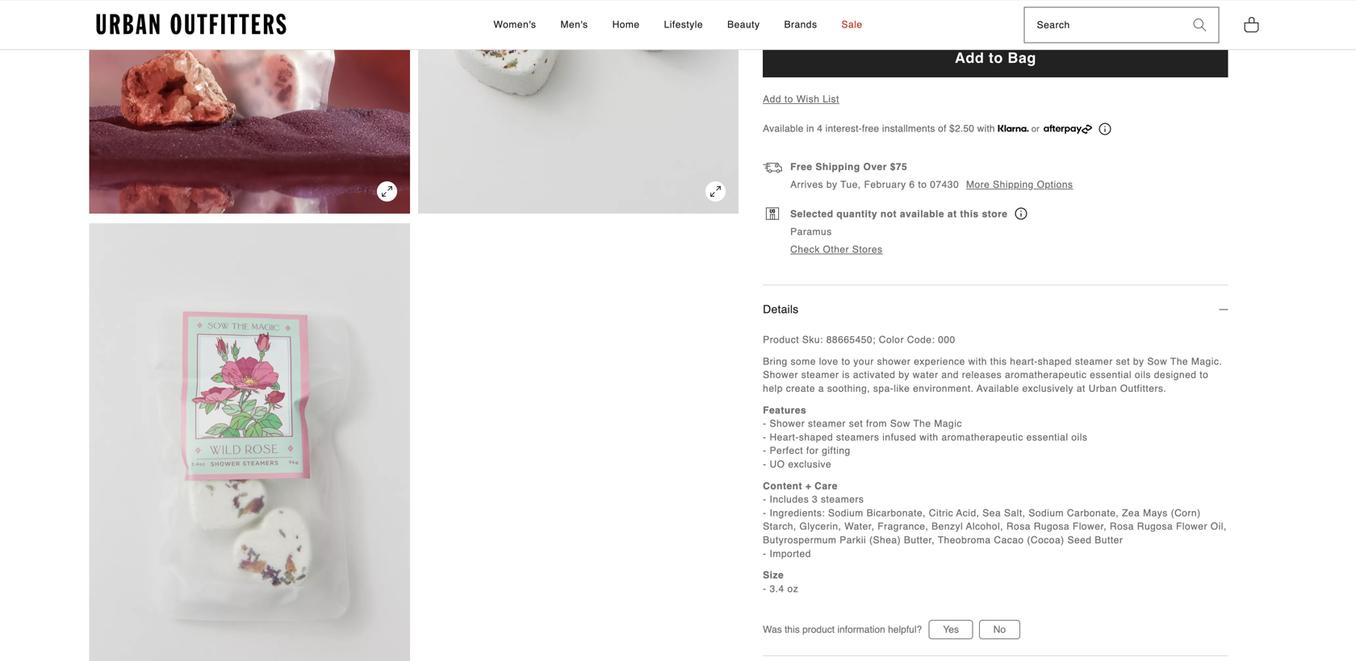 Task type: locate. For each thing, give the bounding box(es) containing it.
aromatherapeutic up exclusively
[[1005, 370, 1087, 381]]

0 horizontal spatial zoom in image
[[377, 182, 397, 202]]

content
[[763, 481, 802, 492]]

- left uo
[[763, 459, 767, 471]]

set left from
[[849, 419, 863, 430]]

steamer inside features - shower steamer set from sow the magic - heart-shaped steamers infused with aromatherapeutic essential oils - perfect for gifting - uo exclusive
[[808, 419, 846, 430]]

product
[[763, 335, 799, 346]]

with down magic
[[920, 432, 939, 444]]

the inside features - shower steamer set from sow the magic - heart-shaped steamers infused with aromatherapeutic essential oils - perfect for gifting - uo exclusive
[[913, 419, 931, 430]]

starch,
[[763, 522, 797, 533]]

0 horizontal spatial the
[[913, 419, 931, 430]]

1 horizontal spatial available
[[977, 384, 1019, 395]]

set
[[1116, 356, 1130, 368], [849, 419, 863, 430]]

stores
[[852, 244, 883, 255]]

000
[[938, 335, 956, 346]]

0 horizontal spatial sodium
[[828, 508, 864, 519]]

with up releases
[[968, 356, 987, 368]]

0 vertical spatial at
[[948, 209, 957, 220]]

flower
[[1176, 522, 1208, 533]]

store pickup image
[[1015, 208, 1027, 220]]

by up like
[[899, 370, 910, 381]]

2 horizontal spatial by
[[1133, 356, 1144, 368]]

0 vertical spatial steamer
[[1075, 356, 1113, 368]]

the left magic
[[913, 419, 931, 430]]

steamer up gifting
[[808, 419, 846, 430]]

a
[[819, 384, 824, 395]]

0 vertical spatial shower
[[763, 370, 798, 381]]

0 horizontal spatial sow
[[890, 419, 910, 430]]

selected quantity not available at this store
[[791, 209, 1011, 220]]

2 zoom in image from the left
[[706, 182, 726, 202]]

6 - from the top
[[763, 508, 767, 519]]

my shopping bag image
[[1244, 15, 1260, 33]]

steamers down from
[[836, 432, 880, 444]]

1 horizontal spatial rugosa
[[1137, 522, 1173, 533]]

1 vertical spatial sow
[[890, 419, 910, 430]]

- left perfect
[[763, 446, 767, 457]]

0 horizontal spatial add
[[763, 94, 782, 105]]

- left heart-
[[763, 432, 767, 444]]

shaped
[[1038, 356, 1072, 368], [799, 432, 833, 444]]

to inside button
[[989, 50, 1003, 66]]

by
[[827, 179, 838, 190], [1133, 356, 1144, 368], [899, 370, 910, 381]]

1 vertical spatial by
[[1133, 356, 1144, 368]]

acid,
[[956, 508, 980, 519]]

bring
[[763, 356, 788, 368]]

0 horizontal spatial by
[[827, 179, 838, 190]]

rugosa
[[1034, 522, 1070, 533], [1137, 522, 1173, 533]]

1 horizontal spatial shaped
[[1038, 356, 1072, 368]]

- inside size - 3.4 oz
[[763, 584, 767, 595]]

1 horizontal spatial sow
[[1148, 356, 1168, 368]]

shaped up exclusively
[[1038, 356, 1072, 368]]

1 vertical spatial shipping
[[993, 179, 1034, 190]]

1 vertical spatial oils
[[1072, 432, 1088, 444]]

1 horizontal spatial set
[[1116, 356, 1130, 368]]

zoom in image
[[377, 182, 397, 202], [706, 182, 726, 202]]

essential inside features - shower steamer set from sow the magic - heart-shaped steamers infused with aromatherapeutic essential oils - perfect for gifting - uo exclusive
[[1027, 432, 1069, 444]]

0 vertical spatial steamers
[[836, 432, 880, 444]]

1 horizontal spatial this
[[960, 209, 979, 220]]

was this product information helpful?
[[763, 625, 922, 636]]

at inside the bring some love to your shower experience with this heart-shaped steamer set by sow the magic. shower steamer is activated by water and releases aromatherapeutic essential oils designed to help create a soothing, spa-like environment. available exclusively at urban outfitters.
[[1077, 384, 1086, 395]]

information
[[838, 625, 885, 636]]

1 horizontal spatial add
[[955, 50, 984, 66]]

bag
[[1008, 50, 1037, 66]]

this right was at the bottom of page
[[785, 625, 800, 636]]

oils up the outfitters.
[[1135, 370, 1151, 381]]

+
[[806, 481, 812, 492]]

urban outfitters image
[[96, 14, 286, 35]]

1 vertical spatial set
[[849, 419, 863, 430]]

to right 6
[[918, 179, 927, 190]]

zoom in image for sow the magic uo exclusive heart shower steamer - set of 3 #1 image
[[706, 182, 726, 202]]

for
[[806, 446, 819, 457]]

1 horizontal spatial the
[[1171, 356, 1188, 368]]

essential inside the bring some love to your shower experience with this heart-shaped steamer set by sow the magic. shower steamer is activated by water and releases aromatherapeutic essential oils designed to help create a soothing, spa-like environment. available exclusively at urban outfitters.
[[1090, 370, 1132, 381]]

1 vertical spatial with
[[968, 356, 987, 368]]

to inside free shipping over $75 arrives by tue, february 6 to 07430 more shipping options
[[918, 179, 927, 190]]

shipping
[[816, 161, 860, 173], [993, 179, 1034, 190]]

1 horizontal spatial sodium
[[1029, 508, 1064, 519]]

0 vertical spatial aromatherapeutic
[[1005, 370, 1087, 381]]

check
[[791, 244, 820, 255]]

rosa down zea
[[1110, 522, 1134, 533]]

add to wish list button
[[763, 94, 840, 105]]

theobroma
[[938, 535, 991, 547]]

shipping up tue,
[[816, 161, 860, 173]]

sow up designed
[[1148, 356, 1168, 368]]

shower down features
[[770, 419, 805, 430]]

rugosa down mays
[[1137, 522, 1173, 533]]

2 rugosa from the left
[[1137, 522, 1173, 533]]

set inside features - shower steamer set from sow the magic - heart-shaped steamers infused with aromatherapeutic essential oils - perfect for gifting - uo exclusive
[[849, 419, 863, 430]]

1 vertical spatial this
[[990, 356, 1007, 368]]

more shipping options button
[[966, 178, 1073, 192]]

at left urban
[[1077, 384, 1086, 395]]

this left store
[[960, 209, 979, 220]]

2 horizontal spatial this
[[990, 356, 1007, 368]]

0 vertical spatial with
[[977, 123, 995, 134]]

rugosa up (cocoa)
[[1034, 522, 1070, 533]]

spa-
[[873, 384, 894, 395]]

0 vertical spatial sow
[[1148, 356, 1168, 368]]

1 vertical spatial shower
[[770, 419, 805, 430]]

bring some love to your shower experience with this heart-shaped steamer set by sow the magic. shower steamer is activated by water and releases aromatherapeutic essential oils designed to help create a soothing, spa-like environment. available exclusively at urban outfitters.
[[763, 356, 1222, 395]]

2 vertical spatial steamer
[[808, 419, 846, 430]]

lifestyle link
[[656, 1, 711, 49]]

0 horizontal spatial oils
[[1072, 432, 1088, 444]]

4 - from the top
[[763, 459, 767, 471]]

3
[[812, 495, 818, 506]]

product sku: 88665450; color code: 000
[[763, 335, 956, 346]]

perfect
[[770, 446, 803, 457]]

1 zoom in image from the left
[[377, 182, 397, 202]]

sow up "infused"
[[890, 419, 910, 430]]

steamers down 'care'
[[821, 495, 864, 506]]

to up is
[[842, 356, 851, 368]]

from
[[866, 419, 887, 430]]

steamers
[[836, 432, 880, 444], [821, 495, 864, 506]]

1 horizontal spatial at
[[1077, 384, 1086, 395]]

rosa down salt,
[[1007, 522, 1031, 533]]

sow the magic uo exclusive heart shower steamer - set of 3 #1 image
[[418, 0, 739, 214]]

0 horizontal spatial rugosa
[[1034, 522, 1070, 533]]

available down releases
[[977, 384, 1019, 395]]

1 sodium from the left
[[828, 508, 864, 519]]

shipping up store pickup image
[[993, 179, 1034, 190]]

fragrance,
[[878, 522, 929, 533]]

- up size
[[763, 549, 767, 560]]

sodium up (cocoa)
[[1029, 508, 1064, 519]]

set inside the bring some love to your shower experience with this heart-shaped steamer set by sow the magic. shower steamer is activated by water and releases aromatherapeutic essential oils designed to help create a soothing, spa-like environment. available exclusively at urban outfitters.
[[1116, 356, 1130, 368]]

None search field
[[1025, 8, 1181, 43]]

0 vertical spatial shaped
[[1038, 356, 1072, 368]]

1 horizontal spatial essential
[[1090, 370, 1132, 381]]

flower,
[[1073, 522, 1107, 533]]

oils
[[1135, 370, 1151, 381], [1072, 432, 1088, 444]]

2 vertical spatial this
[[785, 625, 800, 636]]

8 - from the top
[[763, 584, 767, 595]]

aromatherapeutic down magic
[[942, 432, 1024, 444]]

0 vertical spatial shipping
[[816, 161, 860, 173]]

0 vertical spatial essential
[[1090, 370, 1132, 381]]

over
[[863, 161, 887, 173]]

shaped inside the bring some love to your shower experience with this heart-shaped steamer set by sow the magic. shower steamer is activated by water and releases aromatherapeutic essential oils designed to help create a soothing, spa-like environment. available exclusively at urban outfitters.
[[1038, 356, 1072, 368]]

sodium up the water, at the right bottom of page
[[828, 508, 864, 519]]

0 horizontal spatial at
[[948, 209, 957, 220]]

steamer
[[1075, 356, 1113, 368], [801, 370, 839, 381], [808, 419, 846, 430]]

available inside the bring some love to your shower experience with this heart-shaped steamer set by sow the magic. shower steamer is activated by water and releases aromatherapeutic essential oils designed to help create a soothing, spa-like environment. available exclusively at urban outfitters.
[[977, 384, 1019, 395]]

0 vertical spatial by
[[827, 179, 838, 190]]

with inside the bring some love to your shower experience with this heart-shaped steamer set by sow the magic. shower steamer is activated by water and releases aromatherapeutic essential oils designed to help create a soothing, spa-like environment. available exclusively at urban outfitters.
[[968, 356, 987, 368]]

add to bag
[[955, 50, 1037, 66]]

- down features
[[763, 419, 767, 430]]

love
[[819, 356, 839, 368]]

ingredients:
[[770, 508, 825, 519]]

0 horizontal spatial rosa
[[1007, 522, 1031, 533]]

- left 3.4
[[763, 584, 767, 595]]

create
[[786, 384, 815, 395]]

beauty link
[[719, 1, 768, 49]]

with right $2.50
[[977, 123, 995, 134]]

1 horizontal spatial zoom in image
[[706, 182, 726, 202]]

this up releases
[[990, 356, 1007, 368]]

1 vertical spatial shaped
[[799, 432, 833, 444]]

- down content
[[763, 495, 767, 506]]

to down magic.
[[1200, 370, 1209, 381]]

arrives
[[791, 179, 823, 190]]

1 horizontal spatial oils
[[1135, 370, 1151, 381]]

steamer up urban
[[1075, 356, 1113, 368]]

lifestyle
[[664, 19, 703, 30]]

february
[[864, 179, 906, 190]]

aromatherapeutic inside features - shower steamer set from sow the magic - heart-shaped steamers infused with aromatherapeutic essential oils - perfect for gifting - uo exclusive
[[942, 432, 1024, 444]]

0 vertical spatial add
[[955, 50, 984, 66]]

shaped inside features - shower steamer set from sow the magic - heart-shaped steamers infused with aromatherapeutic essential oils - perfect for gifting - uo exclusive
[[799, 432, 833, 444]]

1 vertical spatial steamers
[[821, 495, 864, 506]]

1 vertical spatial at
[[1077, 384, 1086, 395]]

oils inside the bring some love to your shower experience with this heart-shaped steamer set by sow the magic. shower steamer is activated by water and releases aromatherapeutic essential oils designed to help create a soothing, spa-like environment. available exclusively at urban outfitters.
[[1135, 370, 1151, 381]]

this inside the bring some love to your shower experience with this heart-shaped steamer set by sow the magic. shower steamer is activated by water and releases aromatherapeutic essential oils designed to help create a soothing, spa-like environment. available exclusively at urban outfitters.
[[990, 356, 1007, 368]]

0 horizontal spatial shaped
[[799, 432, 833, 444]]

1 horizontal spatial shipping
[[993, 179, 1034, 190]]

0 vertical spatial the
[[1171, 356, 1188, 368]]

help
[[763, 384, 783, 395]]

shaped up for
[[799, 432, 833, 444]]

store
[[982, 209, 1008, 220]]

add inside button
[[955, 50, 984, 66]]

store pickup image
[[766, 208, 779, 220], [766, 208, 779, 220]]

not
[[881, 209, 897, 220]]

home link
[[604, 1, 648, 49]]

1 vertical spatial the
[[913, 419, 931, 430]]

add left bag
[[955, 50, 984, 66]]

set up urban
[[1116, 356, 1130, 368]]

at right available
[[948, 209, 957, 220]]

releases
[[962, 370, 1002, 381]]

add left wish
[[763, 94, 782, 105]]

sodium
[[828, 508, 864, 519], [1029, 508, 1064, 519]]

1 horizontal spatial by
[[899, 370, 910, 381]]

0 horizontal spatial essential
[[1027, 432, 1069, 444]]

paramus check other stores
[[791, 226, 883, 255]]

Search text field
[[1025, 8, 1181, 43]]

- up starch,
[[763, 508, 767, 519]]

this
[[960, 209, 979, 220], [990, 356, 1007, 368], [785, 625, 800, 636]]

0 horizontal spatial set
[[849, 419, 863, 430]]

add
[[955, 50, 984, 66], [763, 94, 782, 105]]

0 horizontal spatial this
[[785, 625, 800, 636]]

1 vertical spatial essential
[[1027, 432, 1069, 444]]

5 - from the top
[[763, 495, 767, 506]]

butter
[[1095, 535, 1123, 547]]

0 vertical spatial set
[[1116, 356, 1130, 368]]

available
[[763, 123, 804, 134], [977, 384, 1019, 395]]

2 vertical spatial by
[[899, 370, 910, 381]]

1 vertical spatial available
[[977, 384, 1019, 395]]

aromatherapeutic
[[1005, 370, 1087, 381], [942, 432, 1024, 444]]

0 vertical spatial oils
[[1135, 370, 1151, 381]]

by up the outfitters.
[[1133, 356, 1144, 368]]

magic
[[934, 419, 962, 430]]

by left tue,
[[827, 179, 838, 190]]

shower down bring
[[763, 370, 798, 381]]

1 horizontal spatial rosa
[[1110, 522, 1134, 533]]

88665450;
[[826, 335, 876, 346]]

search image
[[1194, 19, 1207, 32]]

oils down exclusively
[[1072, 432, 1088, 444]]

the up designed
[[1171, 356, 1188, 368]]

0 vertical spatial available
[[763, 123, 804, 134]]

outfitters.
[[1120, 384, 1167, 395]]

steamer up a
[[801, 370, 839, 381]]

(shea)
[[870, 535, 901, 547]]

1 vertical spatial add
[[763, 94, 782, 105]]

essential up urban
[[1090, 370, 1132, 381]]

2 vertical spatial with
[[920, 432, 939, 444]]

more
[[966, 179, 990, 190]]

sow inside features - shower steamer set from sow the magic - heart-shaped steamers infused with aromatherapeutic essential oils - perfect for gifting - uo exclusive
[[890, 419, 910, 430]]

add for add to wish list
[[763, 94, 782, 105]]

sow inside the bring some love to your shower experience with this heart-shaped steamer set by sow the magic. shower steamer is activated by water and releases aromatherapeutic essential oils designed to help create a soothing, spa-like environment. available exclusively at urban outfitters.
[[1148, 356, 1168, 368]]

water
[[913, 370, 939, 381]]

essential down exclusively
[[1027, 432, 1069, 444]]

available left in
[[763, 123, 804, 134]]

to left bag
[[989, 50, 1003, 66]]

to left wish
[[785, 94, 794, 105]]

1 vertical spatial aromatherapeutic
[[942, 432, 1024, 444]]

add to wish list
[[763, 94, 840, 105]]

add for add to bag
[[955, 50, 984, 66]]



Task type: vqa. For each thing, say whether or not it's contained in the screenshot.
"BDG Bella Baggy No-Waistband Jean See all BDG" at the right of the page
no



Task type: describe. For each thing, give the bounding box(es) containing it.
your
[[854, 356, 874, 368]]

$2.50
[[949, 123, 975, 134]]

seed
[[1068, 535, 1092, 547]]

women's
[[494, 19, 536, 30]]

sale link
[[834, 1, 871, 49]]

6
[[909, 179, 915, 190]]

product
[[803, 625, 835, 636]]

butter,
[[904, 535, 935, 547]]

(corn)
[[1171, 508, 1201, 519]]

men's
[[561, 19, 588, 30]]

oil,
[[1211, 522, 1227, 533]]

selected
[[791, 209, 834, 220]]

0 vertical spatial this
[[960, 209, 979, 220]]

other
[[823, 244, 849, 255]]

size
[[763, 571, 784, 582]]

free
[[862, 123, 879, 134]]

was
[[763, 625, 782, 636]]

glycerin,
[[800, 522, 842, 533]]

oils inside features - shower steamer set from sow the magic - heart-shaped steamers infused with aromatherapeutic essential oils - perfect for gifting - uo exclusive
[[1072, 432, 1088, 444]]

citric
[[929, 508, 954, 519]]

3 - from the top
[[763, 446, 767, 457]]

uo
[[770, 459, 785, 471]]

0 horizontal spatial available
[[763, 123, 804, 134]]

like
[[894, 384, 910, 395]]

brands link
[[776, 1, 825, 49]]

2 rosa from the left
[[1110, 522, 1134, 533]]

heart-
[[770, 432, 799, 444]]

free
[[791, 161, 813, 173]]

2 - from the top
[[763, 432, 767, 444]]

with inside features - shower steamer set from sow the magic - heart-shaped steamers infused with aromatherapeutic essential oils - perfect for gifting - uo exclusive
[[920, 432, 939, 444]]

paramus
[[791, 226, 832, 238]]

environment.
[[913, 384, 974, 395]]

0 horizontal spatial shipping
[[816, 161, 860, 173]]

activated
[[853, 370, 896, 381]]

women's link
[[486, 1, 544, 49]]

quantity
[[837, 209, 878, 220]]

water,
[[845, 522, 875, 533]]

gifting
[[822, 446, 851, 457]]

afterpay image
[[1044, 125, 1092, 134]]

butyrospermum
[[763, 535, 837, 547]]

no button
[[979, 621, 1020, 640]]

7 - from the top
[[763, 549, 767, 560]]

zoom in image for sow the magic uo exclusive heart shower steamer - set of 3 "image"
[[377, 182, 397, 202]]

shower
[[877, 356, 911, 368]]

shower inside the bring some love to your shower experience with this heart-shaped steamer set by sow the magic. shower steamer is activated by water and releases aromatherapeutic essential oils designed to help create a soothing, spa-like environment. available exclusively at urban outfitters.
[[763, 370, 798, 381]]

details
[[763, 303, 799, 316]]

oz
[[788, 584, 799, 595]]

beauty
[[727, 19, 760, 30]]

designed
[[1154, 370, 1197, 381]]

1 - from the top
[[763, 419, 767, 430]]

and
[[942, 370, 959, 381]]

shipping options image
[[763, 161, 782, 180]]

(cocoa)
[[1027, 535, 1065, 547]]

4
[[817, 123, 823, 134]]

in
[[807, 123, 814, 134]]

benzyl
[[932, 522, 963, 533]]

salt,
[[1004, 508, 1026, 519]]

carbonate,
[[1067, 508, 1119, 519]]

cacao
[[994, 535, 1024, 547]]

size - 3.4 oz
[[763, 571, 799, 595]]

3.4
[[770, 584, 784, 595]]

code:
[[907, 335, 935, 346]]

exclusively
[[1022, 384, 1074, 395]]

exclusive
[[788, 459, 832, 471]]

care
[[815, 481, 838, 492]]

soothing,
[[827, 384, 870, 395]]

1 rosa from the left
[[1007, 522, 1031, 533]]

tue,
[[841, 179, 861, 190]]

content + care - includes 3 steamers - ingredients: sodium bicarbonate, citric acid, sea salt, sodium carbonate, zea mays (corn) starch, glycerin, water, fragrance, benzyl alcohol, rosa rugosa flower, rosa rugosa flower oil, butyrospermum parkii (shea) butter, theobroma cacao (cocoa) seed butter - imported
[[763, 481, 1227, 560]]

available
[[900, 209, 945, 220]]

details button
[[763, 286, 1228, 334]]

2 sodium from the left
[[1029, 508, 1064, 519]]

aromatherapeutic inside the bring some love to your shower experience with this heart-shaped steamer set by sow the magic. shower steamer is activated by water and releases aromatherapeutic essential oils designed to help create a soothing, spa-like environment. available exclusively at urban outfitters.
[[1005, 370, 1087, 381]]

check other stores button
[[791, 243, 883, 257]]

by inside free shipping over $75 arrives by tue, february 6 to 07430 more shipping options
[[827, 179, 838, 190]]

shower inside features - shower steamer set from sow the magic - heart-shaped steamers infused with aromatherapeutic essential oils - perfect for gifting - uo exclusive
[[770, 419, 805, 430]]

heart-
[[1010, 356, 1038, 368]]

the inside the bring some love to your shower experience with this heart-shaped steamer set by sow the magic. shower steamer is activated by water and releases aromatherapeutic essential oils designed to help create a soothing, spa-like environment. available exclusively at urban outfitters.
[[1171, 356, 1188, 368]]

sow the magic uo exclusive heart shower steamer - set of 3 image
[[89, 0, 410, 214]]

installments
[[882, 123, 935, 134]]

helpful?
[[888, 625, 922, 636]]

sale
[[842, 19, 863, 30]]

yes
[[943, 625, 959, 636]]

features - shower steamer set from sow the magic - heart-shaped steamers infused with aromatherapeutic essential oils - perfect for gifting - uo exclusive
[[763, 405, 1088, 471]]

07430
[[930, 179, 959, 190]]

steamers inside content + care - includes 3 steamers - ingredients: sodium bicarbonate, citric acid, sea salt, sodium carbonate, zea mays (corn) starch, glycerin, water, fragrance, benzyl alcohol, rosa rugosa flower, rosa rugosa flower oil, butyrospermum parkii (shea) butter, theobroma cacao (cocoa) seed butter - imported
[[821, 495, 864, 506]]

or
[[1032, 124, 1040, 134]]

klarna image
[[998, 125, 1029, 132]]

or button
[[998, 121, 1111, 136]]

zea
[[1122, 508, 1140, 519]]

of
[[938, 123, 947, 134]]

1 vertical spatial steamer
[[801, 370, 839, 381]]

sow the magic uo exclusive heart shower steamer - set of 3 #2 image
[[89, 224, 410, 662]]

magic.
[[1191, 356, 1222, 368]]

urban
[[1089, 384, 1117, 395]]

alcohol,
[[966, 522, 1004, 533]]

men's link
[[553, 1, 596, 49]]

main navigation element
[[348, 1, 1008, 49]]

wish
[[797, 94, 820, 105]]

1 rugosa from the left
[[1034, 522, 1070, 533]]

steamers inside features - shower steamer set from sow the magic - heart-shaped steamers infused with aromatherapeutic essential oils - perfect for gifting - uo exclusive
[[836, 432, 880, 444]]

available in 4 interest-free installments of $2.50 with
[[763, 123, 998, 134]]



